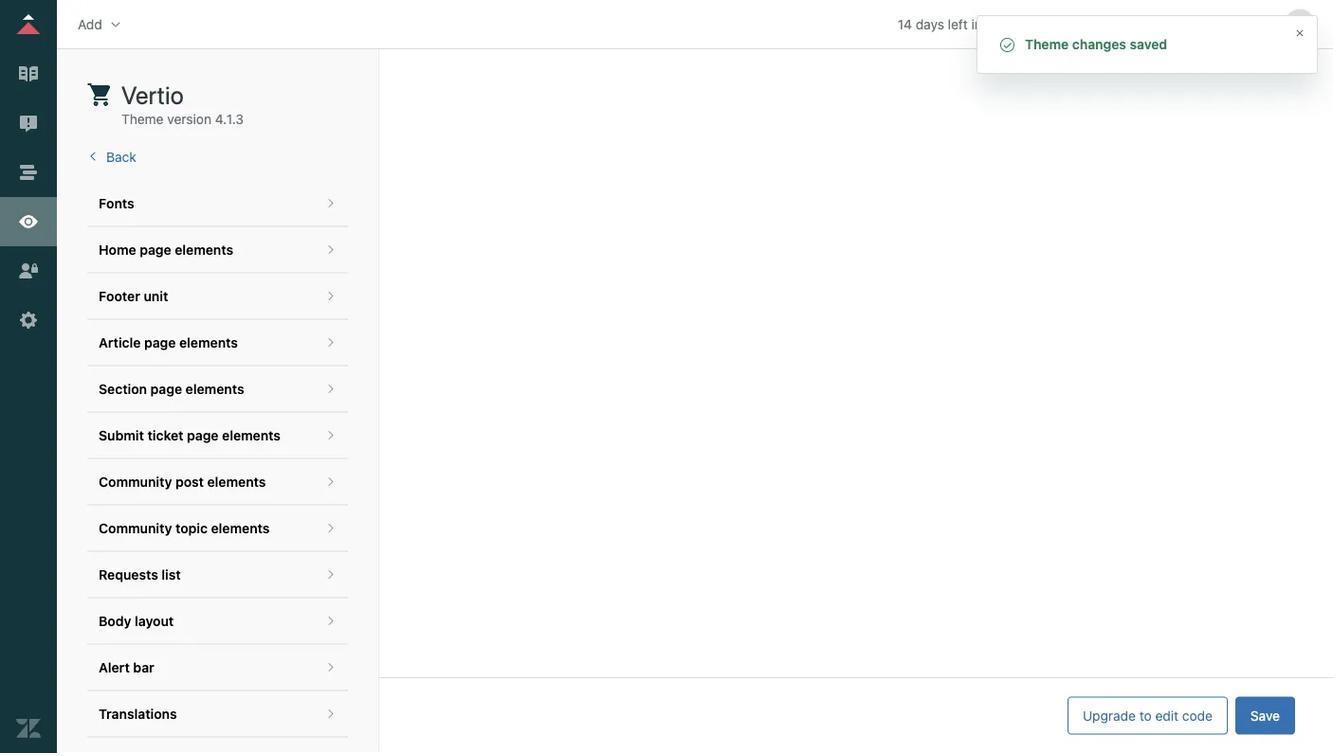 Task type: describe. For each thing, give the bounding box(es) containing it.
body layout button
[[87, 599, 348, 645]]

community for community topic elements
[[99, 521, 172, 537]]

requests list
[[99, 568, 181, 583]]

list
[[162, 568, 181, 583]]

submit ticket page elements button
[[87, 414, 348, 459]]

customize design image
[[16, 210, 41, 234]]

save
[[1251, 708, 1280, 724]]

alert bar button
[[87, 646, 348, 691]]

theme inside vertio theme version 4.1.3
[[121, 111, 164, 127]]

arrange content image
[[16, 160, 41, 185]]

body
[[99, 614, 131, 630]]

left
[[948, 16, 968, 32]]

home
[[99, 242, 136, 258]]

zendesk image
[[16, 717, 41, 742]]

add
[[78, 16, 102, 32]]

section
[[99, 382, 147, 397]]

home page elements button
[[87, 228, 348, 273]]

trial.
[[986, 16, 1013, 32]]

page for home
[[140, 242, 171, 258]]

page inside submit ticket page elements dropdown button
[[187, 428, 219, 444]]

manage articles image
[[16, 62, 41, 86]]

footer unit
[[99, 289, 168, 305]]

elements for article page elements
[[179, 335, 238, 351]]

page for section
[[150, 382, 182, 397]]

topic
[[175, 521, 208, 537]]

alert bar
[[99, 661, 154, 676]]

14
[[898, 16, 912, 32]]

article page elements
[[99, 335, 238, 351]]

1 horizontal spatial theme
[[1025, 37, 1069, 52]]

footer unit button
[[87, 274, 348, 320]]

edit
[[1156, 708, 1179, 724]]

post
[[175, 475, 204, 490]]

theme changes saved
[[1025, 37, 1168, 52]]

translations button
[[87, 692, 348, 738]]

submit ticket page elements
[[99, 428, 281, 444]]

buy
[[1017, 16, 1040, 32]]

upgrade to edit code button
[[1068, 698, 1228, 736]]

unit
[[144, 289, 168, 305]]

in
[[972, 16, 982, 32]]

elements for section page elements
[[186, 382, 244, 397]]

submit
[[99, 428, 144, 444]]



Task type: vqa. For each thing, say whether or not it's contained in the screenshot.
list
yes



Task type: locate. For each thing, give the bounding box(es) containing it.
section page elements
[[99, 382, 244, 397]]

Add button
[[72, 10, 129, 38]]

0 horizontal spatial theme
[[121, 111, 164, 127]]

2 community from the top
[[99, 521, 172, 537]]

4.1.3
[[215, 111, 244, 127]]

upgrade
[[1083, 708, 1136, 724]]

footer
[[99, 289, 140, 305]]

changes
[[1072, 37, 1127, 52]]

community post elements
[[99, 475, 266, 490]]

user permissions image
[[16, 259, 41, 284]]

body layout
[[99, 614, 174, 630]]

page right the home
[[140, 242, 171, 258]]

save button
[[1236, 698, 1296, 736]]

settings image
[[16, 308, 41, 333]]

elements for community topic elements
[[211, 521, 270, 537]]

page right section
[[150, 382, 182, 397]]

version
[[167, 111, 212, 127]]

page right article
[[144, 335, 176, 351]]

layout
[[135, 614, 174, 630]]

help center button
[[1097, 10, 1208, 38]]

section page elements button
[[87, 367, 348, 413]]

requests list button
[[87, 553, 348, 599]]

community for community post elements
[[99, 475, 172, 490]]

elements down footer unit dropdown button
[[179, 335, 238, 351]]

page for article
[[144, 335, 176, 351]]

0 vertical spatial theme
[[1025, 37, 1069, 52]]

elements for home page elements
[[175, 242, 233, 258]]

now
[[1043, 16, 1069, 32]]

bar
[[133, 661, 154, 676]]

to
[[1140, 708, 1152, 724]]

requests
[[99, 568, 158, 583]]

vertio
[[121, 80, 184, 109]]

theme
[[1025, 37, 1069, 52], [121, 111, 164, 127]]

1 community from the top
[[99, 475, 172, 490]]

back link
[[87, 149, 136, 165]]

community up requests list
[[99, 521, 172, 537]]

article
[[99, 335, 141, 351]]

back
[[106, 149, 136, 165]]

elements for community post elements
[[207, 475, 266, 490]]

translations
[[99, 707, 177, 723]]

help center
[[1129, 16, 1203, 32]]

fonts button
[[87, 181, 348, 227]]

page inside article page elements "dropdown button"
[[144, 335, 176, 351]]

theme type image
[[87, 80, 110, 110]]

elements down fonts dropdown button
[[175, 242, 233, 258]]

community
[[99, 475, 172, 490], [99, 521, 172, 537]]

days
[[916, 16, 945, 32]]

0 vertical spatial community
[[99, 475, 172, 490]]

moderate content image
[[16, 111, 41, 136]]

community inside dropdown button
[[99, 521, 172, 537]]

help
[[1129, 16, 1158, 32]]

saved
[[1130, 37, 1168, 52]]

vertio theme version 4.1.3
[[121, 80, 244, 127]]

code
[[1182, 708, 1213, 724]]

page inside home page elements dropdown button
[[140, 242, 171, 258]]

home page elements
[[99, 242, 233, 258]]

ticket
[[147, 428, 184, 444]]

1 vertical spatial community
[[99, 521, 172, 537]]

upgrade to edit code
[[1083, 708, 1213, 724]]

center
[[1161, 16, 1203, 32]]

page inside the section page elements dropdown button
[[150, 382, 182, 397]]

community topic elements button
[[87, 507, 348, 552]]

elements down article page elements "dropdown button"
[[186, 382, 244, 397]]

page
[[140, 242, 171, 258], [144, 335, 176, 351], [150, 382, 182, 397], [187, 428, 219, 444]]

1 vertical spatial theme
[[121, 111, 164, 127]]

theme down vertio
[[121, 111, 164, 127]]

page right "ticket"
[[187, 428, 219, 444]]

elements down the section page elements dropdown button
[[222, 428, 281, 444]]

elements right topic
[[211, 521, 270, 537]]

14 days left in trial. buy now
[[898, 16, 1069, 32]]

fonts
[[99, 196, 134, 212]]

alert
[[99, 661, 130, 676]]

article page elements button
[[87, 321, 348, 366]]

community post elements button
[[87, 460, 348, 506]]

theme down now
[[1025, 37, 1069, 52]]

elements
[[175, 242, 233, 258], [179, 335, 238, 351], [186, 382, 244, 397], [222, 428, 281, 444], [207, 475, 266, 490], [211, 521, 270, 537]]

community inside "dropdown button"
[[99, 475, 172, 490]]

community topic elements
[[99, 521, 270, 537]]

community down "submit"
[[99, 475, 172, 490]]

elements right post
[[207, 475, 266, 490]]



